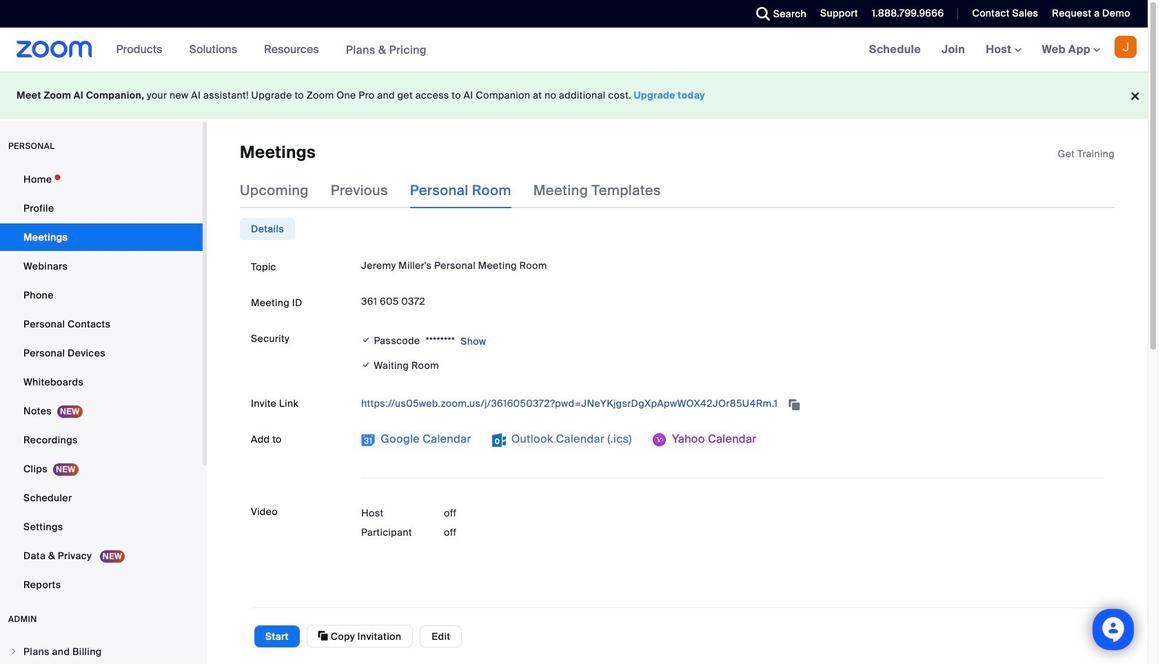 Task type: vqa. For each thing, say whether or not it's contained in the screenshot.
"Close" image
no



Task type: describe. For each thing, give the bounding box(es) containing it.
right image
[[10, 648, 18, 656]]

0 vertical spatial application
[[1059, 147, 1116, 161]]

checked image
[[361, 358, 371, 373]]

1 vertical spatial application
[[361, 393, 1104, 415]]

add to yahoo calendar image
[[653, 434, 667, 447]]

profile picture image
[[1116, 36, 1138, 58]]



Task type: locate. For each thing, give the bounding box(es) containing it.
footer
[[0, 72, 1149, 119]]

application
[[1059, 147, 1116, 161], [361, 393, 1104, 415]]

checked image
[[361, 333, 371, 347]]

product information navigation
[[106, 28, 437, 72]]

zoom logo image
[[17, 41, 92, 58]]

add to google calendar image
[[361, 434, 375, 447]]

tab list
[[240, 218, 295, 240]]

add to outlook calendar (.ics) image
[[492, 434, 506, 447]]

tab
[[240, 218, 295, 240]]

copy image
[[318, 630, 328, 642]]

meetings navigation
[[859, 28, 1149, 72]]

tabs of meeting tab list
[[240, 173, 684, 209]]

menu item
[[0, 639, 203, 664]]

personal menu menu
[[0, 166, 203, 600]]

banner
[[0, 28, 1149, 72]]



